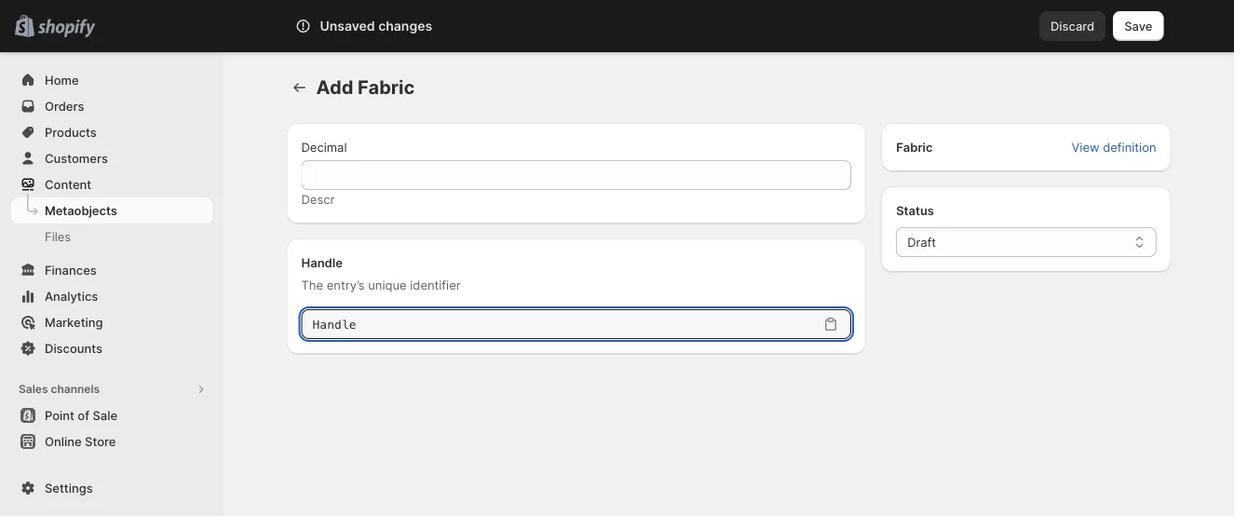 Task type: vqa. For each thing, say whether or not it's contained in the screenshot.
'Descr'
yes



Task type: describe. For each thing, give the bounding box(es) containing it.
discard button
[[1040, 11, 1107, 41]]

finances link
[[11, 257, 212, 283]]

definition
[[1104, 140, 1157, 154]]

metaobjects link
[[11, 198, 212, 224]]

content link
[[11, 171, 212, 198]]

draft
[[908, 235, 937, 249]]

analytics link
[[11, 283, 212, 309]]

online store link
[[11, 429, 212, 455]]

point of sale link
[[11, 403, 212, 429]]

files link
[[11, 224, 212, 250]]

unique
[[368, 278, 407, 292]]

1 horizontal spatial fabric
[[897, 140, 933, 154]]

point
[[45, 408, 74, 423]]

sales
[[19, 383, 48, 396]]

unsaved changes
[[320, 18, 433, 34]]

products link
[[11, 119, 212, 145]]

handle the entry's unique identifier
[[302, 255, 461, 292]]

entry's
[[327, 278, 365, 292]]

finances
[[45, 263, 97, 277]]

orders link
[[11, 93, 212, 119]]

add
[[316, 76, 354, 99]]

customers
[[45, 151, 108, 165]]

home link
[[11, 67, 212, 93]]

channels
[[51, 383, 100, 396]]

decimal
[[302, 140, 347, 154]]

apps button
[[11, 470, 212, 496]]

identifier
[[410, 278, 461, 292]]

the
[[302, 278, 324, 292]]

marketing link
[[11, 309, 212, 336]]

settings link
[[11, 475, 212, 501]]

search
[[377, 19, 417, 33]]

home
[[45, 73, 79, 87]]

0 horizontal spatial fabric
[[358, 76, 415, 99]]

discard
[[1051, 19, 1095, 33]]

point of sale button
[[0, 403, 224, 429]]



Task type: locate. For each thing, give the bounding box(es) containing it.
online store button
[[0, 429, 224, 455]]

sale
[[93, 408, 117, 423]]

unsaved
[[320, 18, 375, 34]]

status
[[897, 203, 935, 218]]

save
[[1125, 19, 1153, 33]]

customers link
[[11, 145, 212, 171]]

marketing
[[45, 315, 103, 329]]

discounts link
[[11, 336, 212, 362]]

fabric right add
[[358, 76, 415, 99]]

1 vertical spatial fabric
[[897, 140, 933, 154]]

discounts
[[45, 341, 102, 356]]

search button
[[347, 11, 888, 41]]

save button
[[1114, 11, 1165, 41]]

apps
[[19, 476, 47, 489]]

fabric up status
[[897, 140, 933, 154]]

view
[[1072, 140, 1100, 154]]

view definition
[[1072, 140, 1157, 154]]

handle
[[302, 255, 343, 270]]

metaobjects
[[45, 203, 117, 218]]

changes
[[379, 18, 433, 34]]

None text field
[[302, 160, 852, 190], [302, 309, 818, 339], [302, 160, 852, 190], [302, 309, 818, 339]]

online
[[45, 434, 82, 449]]

view definition link
[[1061, 134, 1168, 160]]

files
[[45, 229, 71, 244]]

add fabric
[[316, 76, 415, 99]]

orders
[[45, 99, 84, 113]]

descr
[[302, 192, 335, 206]]

0 vertical spatial fabric
[[358, 76, 415, 99]]

online store
[[45, 434, 116, 449]]

sales channels
[[19, 383, 100, 396]]

sales channels button
[[11, 377, 212, 403]]

content
[[45, 177, 91, 192]]

fabric
[[358, 76, 415, 99], [897, 140, 933, 154]]

shopify image
[[37, 19, 95, 38]]

of
[[78, 408, 89, 423]]

settings
[[45, 481, 93, 495]]

point of sale
[[45, 408, 117, 423]]

products
[[45, 125, 97, 139]]

store
[[85, 434, 116, 449]]

analytics
[[45, 289, 98, 303]]



